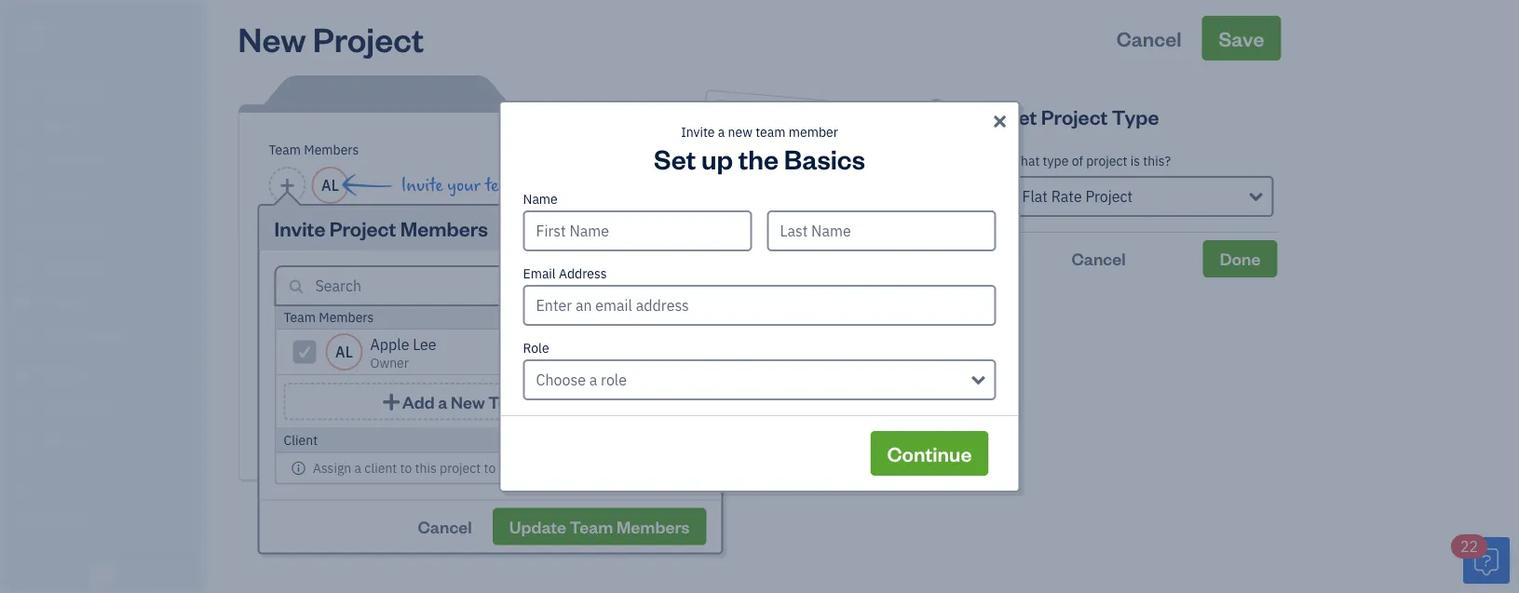 Task type: vqa. For each thing, say whether or not it's contained in the screenshot.
All Clients
no



Task type: describe. For each thing, give the bounding box(es) containing it.
lee
[[413, 335, 437, 354]]

apple for owner
[[15, 16, 55, 36]]

Amount (USD) text field
[[575, 338, 616, 357]]

0 vertical spatial al
[[321, 176, 339, 195]]

add team member image
[[279, 174, 296, 197]]

add for add a service
[[368, 416, 395, 436]]

client
[[365, 459, 397, 477]]

0 vertical spatial cancel button
[[1100, 16, 1199, 61]]

type
[[1043, 152, 1069, 170]]

choose who you're billing the project to
[[743, 256, 928, 307]]

who
[[798, 261, 829, 284]]

name
[[523, 191, 558, 208]]

team inside button
[[570, 516, 613, 538]]

by
[[618, 277, 632, 294]]

payment image
[[12, 223, 34, 241]]

service
[[410, 416, 459, 436]]

1 vertical spatial team members
[[284, 309, 374, 326]]

team members image
[[14, 512, 199, 527]]

dashboard image
[[12, 81, 34, 100]]

continue
[[887, 440, 972, 467]]

to for who
[[825, 285, 841, 307]]

caretdown image
[[686, 279, 701, 293]]

0 horizontal spatial to
[[400, 459, 412, 477]]

assign a client button
[[704, 99, 967, 242]]

date
[[287, 313, 314, 330]]

chart image
[[12, 400, 34, 418]]

this
[[415, 459, 437, 477]]

update team members button
[[493, 508, 707, 545]]

First Name text field
[[523, 211, 752, 252]]

members inside update team members button
[[617, 516, 690, 538]]

a for invite a new team member set up the basics
[[718, 123, 725, 141]]

project inside what type of project is this? element
[[1086, 152, 1128, 170]]

what
[[1009, 152, 1040, 170]]

Project Description text field
[[261, 279, 774, 301]]

as
[[549, 309, 563, 326]]

email
[[523, 265, 556, 282]]

a for add a service
[[398, 416, 406, 436]]

save
[[1219, 25, 1265, 51]]

close image
[[990, 110, 1010, 132]]

assign for assign as project manager
[[508, 309, 546, 326]]

the inside choose who you're billing the project to
[[743, 278, 769, 301]]

End date in  format text field
[[261, 338, 488, 357]]

what type of project is this? element
[[1006, 139, 1278, 233]]

team inside button
[[488, 391, 532, 413]]

client inside assign a client
[[860, 160, 912, 189]]

add a new team member button
[[284, 383, 697, 421]]

filter by role button
[[558, 277, 701, 294]]

cancel for update team members
[[418, 516, 472, 538]]

owner inside apple owner
[[15, 37, 49, 52]]

0 horizontal spatial client
[[284, 431, 318, 449]]

freshbooks image
[[88, 564, 117, 586]]

invite a new team member set up the basics
[[654, 123, 865, 176]]

a for choose a role
[[589, 370, 597, 390]]

plus image for assign a client
[[759, 154, 782, 175]]

project right this
[[440, 459, 481, 477]]

apple lee owner
[[370, 335, 437, 372]]

Hourly Budget text field
[[888, 338, 941, 357]]

your
[[447, 175, 481, 196]]

apple for lee
[[370, 335, 409, 354]]

to for a
[[484, 459, 496, 477]]

0 horizontal spatial info image
[[291, 461, 306, 476]]

role for choose a role
[[601, 370, 627, 390]]

member
[[535, 391, 600, 413]]

owner inside apple lee owner
[[370, 354, 409, 372]]

filter
[[584, 277, 615, 294]]

Choose a role field
[[523, 360, 996, 401]]

filter by role
[[584, 277, 658, 294]]

1 horizontal spatial info image
[[676, 310, 691, 325]]

choose for a
[[536, 370, 586, 390]]

manager
[[610, 309, 662, 326]]

project right as
[[566, 309, 607, 326]]

project for new
[[313, 16, 424, 60]]

invite for a
[[681, 123, 715, 141]]

team inside invite a new team member set up the basics
[[756, 123, 786, 141]]

done
[[1220, 248, 1261, 270]]

invite your team
[[401, 175, 524, 196]]

end date
[[261, 313, 314, 330]]

set project type
[[1006, 103, 1159, 129]]

up
[[701, 141, 733, 176]]

Search text field
[[315, 275, 541, 297]]

new project
[[238, 16, 424, 60]]

services
[[261, 377, 321, 394]]

0 horizontal spatial new
[[238, 16, 306, 60]]

address
[[559, 265, 607, 282]]

main element
[[0, 0, 252, 593]]

project image
[[12, 293, 34, 312]]

apple owner
[[15, 16, 55, 52]]

is
[[1131, 152, 1140, 170]]

assign a client to this project to invite them.
[[313, 459, 568, 477]]

Enter an email address text field
[[523, 285, 996, 326]]

choose a role
[[536, 370, 627, 390]]

invite project members
[[274, 215, 488, 241]]



Task type: locate. For each thing, give the bounding box(es) containing it.
invite left your
[[401, 175, 443, 196]]

them.
[[534, 459, 568, 477]]

1 vertical spatial the
[[743, 278, 769, 301]]

0 horizontal spatial plus image
[[347, 415, 364, 437]]

add a new team member
[[402, 391, 600, 413]]

project for invite
[[330, 215, 396, 241]]

1 horizontal spatial set
[[1006, 103, 1037, 129]]

1 vertical spatial set
[[654, 141, 696, 176]]

the
[[738, 141, 779, 176], [743, 278, 769, 301]]

1 horizontal spatial add
[[402, 391, 435, 413]]

assign a client
[[784, 154, 912, 189]]

save button
[[1202, 16, 1281, 61]]

a inside invite a new team member set up the basics
[[718, 123, 725, 141]]

cancel for done
[[1072, 248, 1126, 270]]

plus image inside add a new team member button
[[381, 392, 402, 411]]

hours
[[906, 314, 941, 331]]

1 horizontal spatial new
[[451, 391, 485, 413]]

info image down caretdown image
[[676, 310, 691, 325]]

add for add a new team member
[[402, 391, 435, 413]]

0 vertical spatial client
[[860, 160, 912, 189]]

assign left client
[[313, 459, 351, 477]]

cancel down assign a client to this project to invite them.
[[418, 516, 472, 538]]

the inside invite a new team member set up the basics
[[738, 141, 779, 176]]

invite
[[681, 123, 715, 141], [401, 175, 443, 196], [274, 215, 325, 241]]

2 horizontal spatial invite
[[681, 123, 715, 141]]

a left 'service'
[[398, 416, 406, 436]]

add up add a service
[[402, 391, 435, 413]]

0 vertical spatial set
[[1006, 103, 1037, 129]]

new
[[728, 123, 753, 141]]

a for assign a client to this project to invite them.
[[355, 459, 362, 477]]

assign down member
[[784, 154, 843, 183]]

invite inside invite a new team member set up the basics
[[681, 123, 715, 141]]

add
[[402, 391, 435, 413], [368, 416, 395, 436]]

Project Name text field
[[261, 228, 774, 266]]

set
[[1006, 103, 1037, 129], [654, 141, 696, 176]]

al right add team member image at the top left of page
[[321, 176, 339, 195]]

a up last name text box
[[845, 159, 857, 184]]

2 vertical spatial cancel
[[418, 516, 472, 538]]

team
[[756, 123, 786, 141], [485, 175, 524, 196]]

1 vertical spatial new
[[451, 391, 485, 413]]

role inside field
[[601, 370, 627, 390]]

assign for assign a client to this project to invite them.
[[313, 459, 351, 477]]

members
[[304, 141, 359, 158], [400, 215, 488, 241], [319, 309, 374, 326], [617, 516, 690, 538]]

role for filter by role
[[635, 277, 658, 294]]

invoice image
[[12, 187, 34, 206]]

to left this
[[400, 459, 412, 477]]

set inside invite a new team member set up the basics
[[654, 141, 696, 176]]

2 horizontal spatial assign
[[784, 154, 843, 183]]

0 vertical spatial invite
[[681, 123, 715, 141]]

2 vertical spatial cancel button
[[401, 508, 489, 545]]

plus image right up
[[759, 154, 782, 175]]

invite for your
[[401, 175, 443, 196]]

role
[[635, 277, 658, 294], [601, 370, 627, 390]]

role right by
[[635, 277, 658, 294]]

1 vertical spatial invite
[[401, 175, 443, 196]]

0 vertical spatial choose
[[745, 256, 796, 281]]

add up client
[[368, 416, 395, 436]]

cancel button down assign a client to this project to invite them.
[[401, 508, 489, 545]]

1 vertical spatial al
[[335, 342, 353, 362]]

0 vertical spatial info image
[[676, 310, 691, 325]]

project left is
[[1086, 152, 1128, 170]]

1 horizontal spatial assign
[[508, 309, 546, 326]]

project inside choose who you're billing the project to
[[772, 281, 822, 305]]

assign for assign a client
[[784, 154, 843, 183]]

apple up dashboard image
[[15, 16, 55, 36]]

0 horizontal spatial set
[[654, 141, 696, 176]]

1 vertical spatial cancel button
[[1006, 240, 1192, 278]]

choose
[[745, 256, 796, 281], [536, 370, 586, 390]]

2 vertical spatial plus image
[[347, 415, 364, 437]]

0 horizontal spatial add
[[368, 416, 395, 436]]

owner
[[15, 37, 49, 52], [370, 354, 409, 372]]

end
[[261, 313, 284, 330]]

2 vertical spatial project
[[330, 215, 396, 241]]

0 vertical spatial role
[[635, 277, 658, 294]]

1 horizontal spatial plus image
[[381, 392, 402, 411]]

0 vertical spatial the
[[738, 141, 779, 176]]

cancel down what type of project is this? element
[[1072, 248, 1126, 270]]

project
[[1086, 152, 1128, 170], [772, 281, 822, 305], [566, 309, 607, 326], [440, 459, 481, 477]]

0 vertical spatial apple
[[15, 16, 55, 36]]

1 horizontal spatial to
[[484, 459, 496, 477]]

0 vertical spatial plus image
[[759, 154, 782, 175]]

2 horizontal spatial to
[[825, 285, 841, 307]]

add inside button
[[402, 391, 435, 413]]

1 horizontal spatial choose
[[745, 256, 796, 281]]

1 vertical spatial cancel
[[1072, 248, 1126, 270]]

team right 'update'
[[570, 516, 613, 538]]

invite
[[499, 459, 531, 477]]

add inside button
[[368, 416, 395, 436]]

2 vertical spatial assign
[[313, 459, 351, 477]]

a for assign a client
[[845, 159, 857, 184]]

total
[[874, 314, 903, 331]]

to inside choose who you're billing the project to
[[825, 285, 841, 307]]

info image
[[676, 310, 691, 325], [291, 461, 306, 476]]

what type of project is this?
[[1009, 152, 1171, 170]]

report image
[[12, 435, 34, 454]]

assign as project manager
[[508, 309, 662, 326]]

flat rate
[[575, 314, 627, 331]]

assign left as
[[508, 309, 546, 326]]

1 vertical spatial owner
[[370, 354, 409, 372]]

0 vertical spatial project
[[313, 16, 424, 60]]

a inside field
[[589, 370, 597, 390]]

apple left lee
[[370, 335, 409, 354]]

cancel button for update team members
[[401, 508, 489, 545]]

1 horizontal spatial invite
[[401, 175, 443, 196]]

billing
[[881, 268, 928, 292]]

1 vertical spatial add
[[368, 416, 395, 436]]

1 horizontal spatial role
[[635, 277, 658, 294]]

a down amount (usd) text field
[[589, 370, 597, 390]]

you're
[[832, 264, 879, 288]]

member
[[789, 123, 838, 141]]

1 vertical spatial apple
[[370, 335, 409, 354]]

1 vertical spatial project
[[1041, 103, 1108, 129]]

email address
[[523, 265, 607, 282]]

to
[[825, 285, 841, 307], [400, 459, 412, 477], [484, 459, 496, 477]]

owner left lee
[[370, 354, 409, 372]]

of
[[1072, 152, 1083, 170]]

plus image for add a service
[[347, 415, 364, 437]]

add a service
[[368, 416, 459, 436]]

0 horizontal spatial assign
[[313, 459, 351, 477]]

2 horizontal spatial plus image
[[759, 154, 782, 175]]

1 horizontal spatial client
[[860, 160, 912, 189]]

items and services image
[[14, 542, 199, 557]]

cancel button down what type of project is this? element
[[1006, 240, 1192, 278]]

team right new
[[756, 123, 786, 141]]

plus image inside add a service button
[[347, 415, 364, 437]]

owner up dashboard image
[[15, 37, 49, 52]]

plus image inside assign a client button
[[759, 154, 782, 175]]

team up services
[[284, 309, 316, 326]]

cancel up the type
[[1117, 25, 1182, 51]]

flat
[[575, 314, 598, 331]]

team up add team member image at the top left of page
[[269, 141, 301, 158]]

0 vertical spatial add
[[402, 391, 435, 413]]

1 vertical spatial client
[[284, 431, 318, 449]]

project for set
[[1041, 103, 1108, 129]]

1 vertical spatial assign
[[508, 309, 546, 326]]

1 vertical spatial role
[[601, 370, 627, 390]]

a up 'service'
[[438, 391, 448, 413]]

plus image left add a service
[[347, 415, 364, 437]]

Last Name text field
[[767, 211, 996, 252]]

role down amount (usd) text field
[[601, 370, 627, 390]]

cancel button up the type
[[1100, 16, 1199, 61]]

0 vertical spatial team
[[756, 123, 786, 141]]

assign inside assign a client
[[784, 154, 843, 183]]

1 horizontal spatial owner
[[370, 354, 409, 372]]

invite for project
[[274, 215, 325, 241]]

team members up add team member image at the top left of page
[[269, 141, 359, 158]]

choose up member
[[536, 370, 586, 390]]

team right your
[[485, 175, 524, 196]]

a for add a new team member
[[438, 391, 448, 413]]

0 vertical spatial team members
[[269, 141, 359, 158]]

invite down add team member image at the top left of page
[[274, 215, 325, 241]]

client down services
[[284, 431, 318, 449]]

team members up end date in  format text field
[[284, 309, 374, 326]]

plus image
[[759, 154, 782, 175], [381, 392, 402, 411], [347, 415, 364, 437]]

2 vertical spatial invite
[[274, 215, 325, 241]]

choose for who
[[745, 256, 796, 281]]

1 vertical spatial team
[[485, 175, 524, 196]]

1 vertical spatial plus image
[[381, 392, 402, 411]]

client image
[[12, 116, 34, 135]]

choose inside choose who you're billing the project to
[[745, 256, 796, 281]]

0 horizontal spatial role
[[601, 370, 627, 390]]

choose inside field
[[536, 370, 586, 390]]

continue button
[[871, 431, 989, 476]]

choose up enter an email address text box
[[745, 256, 796, 281]]

0 horizontal spatial invite
[[274, 215, 325, 241]]

info image left client
[[291, 461, 306, 476]]

update team members
[[509, 516, 690, 538]]

a left new
[[718, 123, 725, 141]]

the left who
[[743, 278, 769, 301]]

to down who
[[825, 285, 841, 307]]

plus image for add a new team member
[[381, 392, 402, 411]]

money image
[[12, 364, 34, 383]]

a inside button
[[398, 416, 406, 436]]

1 horizontal spatial team
[[756, 123, 786, 141]]

new
[[238, 16, 306, 60], [451, 391, 485, 413]]

estimate image
[[12, 152, 34, 170]]

0 vertical spatial cancel
[[1117, 25, 1182, 51]]

set left up
[[654, 141, 696, 176]]

total hours
[[874, 314, 941, 331]]

a inside assign a client
[[845, 159, 857, 184]]

update
[[509, 516, 566, 538]]

new inside button
[[451, 391, 485, 413]]

this?
[[1143, 152, 1171, 170]]

client
[[860, 160, 912, 189], [284, 431, 318, 449]]

set up what
[[1006, 103, 1037, 129]]

1 horizontal spatial apple
[[370, 335, 409, 354]]

assign
[[784, 154, 843, 183], [508, 309, 546, 326], [313, 459, 351, 477]]

apple
[[15, 16, 55, 36], [370, 335, 409, 354]]

basics
[[784, 141, 865, 176]]

1 vertical spatial choose
[[536, 370, 586, 390]]

the right up
[[738, 141, 779, 176]]

rate
[[601, 314, 627, 331]]

cancel button
[[1100, 16, 1199, 61], [1006, 240, 1192, 278], [401, 508, 489, 545]]

0 vertical spatial assign
[[784, 154, 843, 183]]

invite left new
[[681, 123, 715, 141]]

team left member
[[488, 391, 532, 413]]

apps image
[[14, 483, 199, 497]]

a left client
[[355, 459, 362, 477]]

0 vertical spatial owner
[[15, 37, 49, 52]]

timer image
[[12, 329, 34, 347]]

done button
[[1203, 240, 1278, 278]]

apple inside apple lee owner
[[370, 335, 409, 354]]

0 horizontal spatial apple
[[15, 16, 55, 36]]

0 horizontal spatial choose
[[536, 370, 586, 390]]

set up the basics dialog
[[0, 78, 1519, 515]]

0 vertical spatial new
[[238, 16, 306, 60]]

a
[[718, 123, 725, 141], [845, 159, 857, 184], [589, 370, 597, 390], [438, 391, 448, 413], [398, 416, 406, 436], [355, 459, 362, 477]]

client up last name text box
[[860, 160, 912, 189]]

cancel button for done
[[1006, 240, 1192, 278]]

project
[[313, 16, 424, 60], [1041, 103, 1108, 129], [330, 215, 396, 241]]

cancel
[[1117, 25, 1182, 51], [1072, 248, 1126, 270], [418, 516, 472, 538]]

add a service button
[[261, 409, 545, 443]]

1 vertical spatial info image
[[291, 461, 306, 476]]

settings image
[[558, 279, 581, 293]]

team members
[[269, 141, 359, 158], [284, 309, 374, 326]]

al
[[321, 176, 339, 195], [335, 342, 353, 362]]

expense image
[[12, 258, 34, 277]]

0 horizontal spatial team
[[485, 175, 524, 196]]

0 horizontal spatial owner
[[15, 37, 49, 52]]

to left invite
[[484, 459, 496, 477]]

al left apple lee owner
[[335, 342, 353, 362]]

team
[[269, 141, 301, 158], [284, 309, 316, 326], [488, 391, 532, 413], [570, 516, 613, 538]]

role
[[523, 340, 549, 357]]

plus image up add a service
[[381, 392, 402, 411]]

project left you're
[[772, 281, 822, 305]]

apple inside main element
[[15, 16, 55, 36]]

type
[[1112, 103, 1159, 129]]



